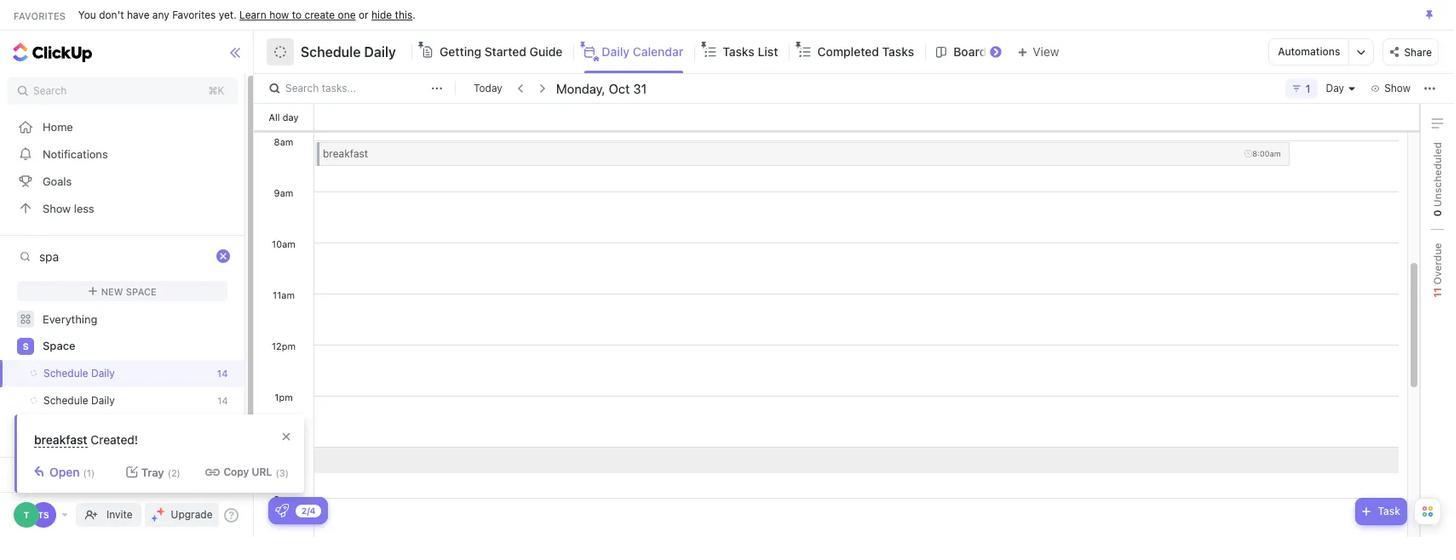 Task type: describe. For each thing, give the bounding box(es) containing it.
8:00am
[[1253, 149, 1282, 158]]

1 vertical spatial space
[[43, 339, 75, 353]]

sparkle svg 1 image
[[156, 508, 165, 516]]

completed
[[818, 44, 880, 59]]

learn how to create one link
[[240, 8, 356, 21]]

Filter Lists, Docs, & Folders text field
[[39, 244, 213, 269]]

view
[[1033, 44, 1060, 59]]

created!
[[91, 433, 138, 447]]

task
[[1378, 505, 1401, 518]]

board link
[[954, 31, 994, 73]]

one
[[338, 8, 356, 21]]

ts
[[38, 510, 49, 521]]

or
[[359, 8, 369, 21]]

goals link
[[0, 168, 245, 195]]

clear search image
[[218, 250, 230, 263]]

0 vertical spatial 14
[[217, 368, 228, 379]]

started
[[485, 44, 527, 59]]

share button
[[1384, 38, 1439, 66]]

schedule daily button
[[294, 33, 396, 71]]

onboarding checklist button element
[[275, 505, 289, 518]]

monday, oct 31
[[556, 81, 647, 96]]

guide
[[530, 44, 563, 59]]

31
[[634, 81, 647, 96]]

2 tasks from the left
[[883, 44, 915, 59]]

0
[[1431, 210, 1444, 217]]

upgrade link
[[145, 504, 219, 528]]

3pm
[[274, 494, 294, 505]]

10am
[[272, 239, 296, 250]]

don't
[[99, 8, 124, 21]]

notifications
[[43, 147, 108, 161]]

today button
[[470, 80, 506, 97]]

have
[[127, 8, 150, 21]]

tasks list link
[[723, 31, 785, 73]]

learn
[[240, 8, 267, 21]]

space link
[[43, 333, 230, 360]]

completed tasks link
[[818, 31, 921, 73]]

unscheduled
[[1431, 142, 1444, 210]]

yet.
[[219, 8, 237, 21]]

1 button
[[1286, 78, 1318, 99]]

tray
[[141, 466, 164, 479]]

11
[[1431, 288, 1444, 298]]

search for search
[[33, 84, 67, 97]]

overdue
[[1431, 243, 1444, 288]]

getting started guide link
[[440, 31, 570, 73]]

daily down space link
[[91, 367, 115, 380]]

copy
[[224, 466, 249, 479]]

1
[[1306, 81, 1311, 95]]

all
[[269, 111, 280, 122]]

0 horizontal spatial favorites
[[14, 10, 65, 21]]

oct
[[609, 81, 630, 96]]

1 vertical spatial 14
[[218, 395, 228, 407]]

all day
[[269, 111, 299, 122]]

home link
[[0, 113, 245, 141]]

url
[[252, 466, 272, 479]]

2pm
[[274, 443, 294, 454]]

dashboards
[[17, 474, 88, 485]]

daily calendar
[[602, 44, 684, 59]]

search tasks...
[[286, 82, 356, 95]]

new space
[[101, 286, 157, 297]]

sidebar navigation
[[0, 31, 258, 538]]

automations
[[1279, 45, 1341, 58]]

1pm
[[275, 392, 293, 403]]

.
[[413, 8, 416, 21]]

day button
[[1321, 78, 1363, 99]]

breakfast created!
[[34, 433, 138, 447]]

tray (2)
[[141, 466, 181, 479]]

today
[[474, 82, 503, 95]]

t
[[24, 510, 29, 521]]

share
[[1405, 46, 1433, 58]]

show less
[[43, 202, 94, 215]]

1 horizontal spatial favorites
[[172, 8, 216, 21]]

schedule for first schedule daily link from the bottom of the sidebar navigation
[[43, 395, 88, 407]]

create
[[305, 8, 335, 21]]

11am
[[273, 290, 295, 301]]

upgrade
[[171, 509, 213, 522]]

day
[[1327, 82, 1345, 95]]

automations button
[[1270, 39, 1349, 65]]

getting
[[440, 44, 482, 59]]

hide
[[372, 8, 392, 21]]

daily inside button
[[364, 44, 396, 60]]



Task type: vqa. For each thing, say whether or not it's contained in the screenshot.
project 2 link
no



Task type: locate. For each thing, give the bounding box(es) containing it.
daily up grocery link
[[91, 395, 115, 407]]

schedule daily link
[[0, 360, 211, 388], [0, 388, 211, 415]]

schedule daily link up created!
[[0, 388, 211, 415]]

2 vertical spatial schedule
[[43, 395, 88, 407]]

search for search tasks...
[[286, 82, 319, 95]]

onboarding checklist button image
[[275, 505, 289, 518]]

schedule
[[301, 44, 361, 60], [43, 367, 88, 380], [43, 395, 88, 407]]

daily up the oct
[[602, 44, 630, 59]]

favorites right any
[[172, 8, 216, 21]]

1 vertical spatial schedule daily
[[43, 367, 115, 380]]

1 horizontal spatial space
[[126, 286, 157, 297]]

schedule daily
[[301, 44, 396, 60], [43, 367, 115, 380], [43, 395, 115, 407]]

2/4
[[302, 506, 316, 516]]

schedule daily inside button
[[301, 44, 396, 60]]

0 horizontal spatial space
[[43, 339, 75, 353]]

schedule daily for first schedule daily link from the bottom of the sidebar navigation
[[43, 395, 115, 407]]

calendar
[[633, 44, 684, 59]]

show inside dropdown button
[[1385, 82, 1411, 95]]

tasks...
[[322, 82, 356, 95]]

0 horizontal spatial tasks
[[723, 44, 755, 59]]

space down everything
[[43, 339, 75, 353]]

1 vertical spatial schedule
[[43, 367, 88, 380]]

open
[[49, 465, 80, 480]]

show down share button
[[1385, 82, 1411, 95]]

day
[[283, 111, 299, 122]]

how
[[269, 8, 289, 21]]

show for show
[[1385, 82, 1411, 95]]

completed tasks
[[818, 44, 915, 59]]

you
[[78, 8, 96, 21]]

(3)
[[276, 467, 289, 479]]

tasks right completed
[[883, 44, 915, 59]]

0 vertical spatial show
[[1385, 82, 1411, 95]]

notifications link
[[0, 141, 245, 168]]

2 schedule daily link from the top
[[0, 388, 211, 415]]

favorites left you
[[14, 10, 65, 21]]

grocery link
[[0, 415, 211, 442]]

1 horizontal spatial show
[[1385, 82, 1411, 95]]

schedule daily up grocery
[[43, 395, 115, 407]]

0 horizontal spatial show
[[43, 202, 71, 215]]

daily
[[364, 44, 396, 60], [602, 44, 630, 59], [91, 367, 115, 380], [91, 395, 115, 407]]

breakfast right 8am
[[323, 147, 368, 160]]

copy url (3)
[[224, 466, 289, 479]]

show for show less
[[43, 202, 71, 215]]

grocery
[[43, 422, 82, 435]]

0 vertical spatial schedule daily
[[301, 44, 396, 60]]

search
[[286, 82, 319, 95], [33, 84, 67, 97]]

(2)
[[168, 467, 181, 479]]

you don't have any favorites yet. learn how to create one or hide this .
[[78, 8, 416, 21]]

board
[[954, 44, 987, 59]]

(1)
[[83, 467, 95, 479]]

0 horizontal spatial breakfast
[[34, 433, 87, 447]]

daily calendar link
[[602, 31, 691, 73]]

tasks
[[723, 44, 755, 59], [883, 44, 915, 59]]

12pm
[[272, 341, 296, 352]]

everything link
[[0, 306, 245, 333]]

0 vertical spatial schedule
[[301, 44, 361, 60]]

search inside sidebar navigation
[[33, 84, 67, 97]]

schedule daily down everything
[[43, 367, 115, 380]]

less
[[74, 202, 94, 215]]

breakfast for breakfast created!
[[34, 433, 87, 447]]

hide this link
[[372, 8, 413, 21]]

0 vertical spatial breakfast
[[323, 147, 368, 160]]

2 vertical spatial schedule daily
[[43, 395, 115, 407]]

0 vertical spatial space
[[126, 286, 157, 297]]

list
[[758, 44, 778, 59]]

everything
[[43, 312, 97, 326]]

space
[[126, 286, 157, 297], [43, 339, 75, 353]]

9am
[[274, 187, 294, 199]]

⌘k
[[208, 84, 225, 97]]

view button
[[1004, 41, 1065, 63]]

monday,
[[556, 81, 606, 96]]

0 horizontal spatial search
[[33, 84, 67, 97]]

1 schedule daily link from the top
[[0, 360, 211, 388]]

1 vertical spatial show
[[43, 202, 71, 215]]

search up day
[[286, 82, 319, 95]]

tasks list
[[723, 44, 778, 59]]

spaces
[[17, 251, 57, 262]]

breakfast for breakfast
[[323, 147, 368, 160]]

1 horizontal spatial breakfast
[[323, 147, 368, 160]]

breakfast
[[323, 147, 368, 160], [34, 433, 87, 447]]

show button
[[1366, 78, 1416, 99]]

favorites
[[172, 8, 216, 21], [14, 10, 65, 21]]

schedule daily up tasks...
[[301, 44, 396, 60]]

tasks left list
[[723, 44, 755, 59]]

8am
[[274, 136, 294, 147]]

1 horizontal spatial search
[[286, 82, 319, 95]]

schedule daily for first schedule daily link from the top of the sidebar navigation
[[43, 367, 115, 380]]

space right new
[[126, 286, 157, 297]]

Search tasks... text field
[[286, 77, 427, 101]]

sparkle svg 2 image
[[151, 516, 158, 522]]

goals
[[43, 174, 72, 188]]

getting started guide
[[440, 44, 563, 59]]

show inside sidebar navigation
[[43, 202, 71, 215]]

1 vertical spatial breakfast
[[34, 433, 87, 447]]

breakfast up open
[[34, 433, 87, 447]]

to
[[292, 8, 302, 21]]

schedule for first schedule daily link from the top of the sidebar navigation
[[43, 367, 88, 380]]

this
[[395, 8, 413, 21]]

schedule daily link up grocery link
[[0, 360, 211, 388]]

daily down hide
[[364, 44, 396, 60]]

search up home
[[33, 84, 67, 97]]

home
[[43, 120, 73, 133]]

1 tasks from the left
[[723, 44, 755, 59]]

show down goals
[[43, 202, 71, 215]]

1 horizontal spatial tasks
[[883, 44, 915, 59]]

invite
[[107, 509, 133, 522]]

schedule inside button
[[301, 44, 361, 60]]

show
[[1385, 82, 1411, 95], [43, 202, 71, 215]]

any
[[152, 8, 169, 21]]

new
[[101, 286, 123, 297]]



